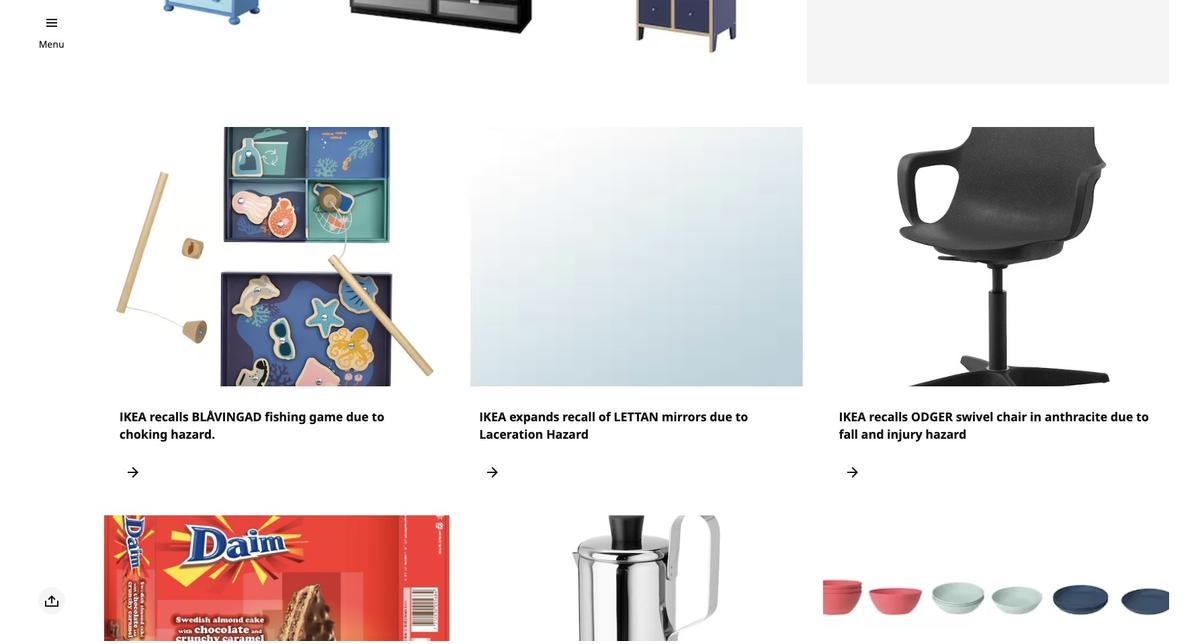 Task type: describe. For each thing, give the bounding box(es) containing it.
in
[[1031, 409, 1042, 425]]

lettan
[[614, 409, 659, 425]]

mirrors
[[662, 409, 707, 425]]

ikea expands recall of lettan mirrors due to laceration hazard
[[480, 409, 749, 443]]

chair
[[997, 409, 1028, 425]]

hazard
[[547, 427, 589, 443]]

ikea for ikea recalls odger swivel chair in anthracite due to fall and injury hazard
[[840, 409, 867, 425]]

ikea recalls odger swivel chair in anthracite due to fall and injury hazard link
[[823, 127, 1170, 503]]

fall
[[840, 427, 859, 443]]

due inside ikea recalls odger swivel chair in anthracite due to fall and injury hazard
[[1111, 409, 1134, 425]]

ikea for ikea expands recall of lettan mirrors due to laceration hazard
[[480, 409, 507, 425]]

swivel
[[957, 409, 994, 425]]

menu button
[[39, 37, 64, 52]]

due inside ikea recalls blåvingad fishing game due to choking hazard.
[[346, 409, 369, 425]]

choking
[[120, 427, 168, 443]]

to inside ikea expands recall of lettan mirrors due to laceration hazard
[[736, 409, 749, 425]]

menu
[[39, 38, 64, 50]]

ikea expands recall of lettan mirrors due to laceration hazard link
[[463, 127, 810, 503]]

injury
[[888, 427, 923, 443]]

hazard
[[926, 427, 967, 443]]

game
[[309, 409, 343, 425]]

ikea recalls odger swivel chair in anthracite due to fall and injury hazard
[[840, 409, 1150, 443]]



Task type: locate. For each thing, give the bounding box(es) containing it.
0 horizontal spatial due
[[346, 409, 369, 425]]

odger
[[912, 409, 954, 425]]

1 horizontal spatial ikea
[[480, 409, 507, 425]]

due right anthracite
[[1111, 409, 1134, 425]]

to inside ikea recalls odger swivel chair in anthracite due to fall and injury hazard
[[1137, 409, 1150, 425]]

ikea for ikea recalls blåvingad fishing game due to choking hazard.
[[120, 409, 147, 425]]

recalls for blåvingad
[[150, 409, 189, 425]]

hazard.
[[171, 427, 215, 443]]

recalls up and
[[870, 409, 909, 425]]

to right anthracite
[[1137, 409, 1150, 425]]

due right mirrors
[[710, 409, 733, 425]]

3 to from the left
[[1137, 409, 1150, 425]]

0 horizontal spatial ikea
[[120, 409, 147, 425]]

to inside ikea recalls blåvingad fishing game due to choking hazard.
[[372, 409, 385, 425]]

of
[[599, 409, 611, 425]]

0 horizontal spatial recalls
[[150, 409, 189, 425]]

to
[[372, 409, 385, 425], [736, 409, 749, 425], [1137, 409, 1150, 425]]

1 ikea from the left
[[120, 409, 147, 425]]

1 recalls from the left
[[150, 409, 189, 425]]

and
[[862, 427, 885, 443]]

ikea inside ikea recalls blåvingad fishing game due to choking hazard.
[[120, 409, 147, 425]]

ikea inside ikea recalls odger swivel chair in anthracite due to fall and injury hazard
[[840, 409, 867, 425]]

2 horizontal spatial ikea
[[840, 409, 867, 425]]

anthracite
[[1045, 409, 1108, 425]]

1 horizontal spatial due
[[710, 409, 733, 425]]

blåvingad
[[192, 409, 262, 425]]

1 horizontal spatial recalls
[[870, 409, 909, 425]]

1 due from the left
[[346, 409, 369, 425]]

2 recalls from the left
[[870, 409, 909, 425]]

1 to from the left
[[372, 409, 385, 425]]

due right game
[[346, 409, 369, 425]]

to right mirrors
[[736, 409, 749, 425]]

2 to from the left
[[736, 409, 749, 425]]

laceration
[[480, 427, 544, 443]]

0 horizontal spatial to
[[372, 409, 385, 425]]

expands
[[510, 409, 560, 425]]

due inside ikea expands recall of lettan mirrors due to laceration hazard
[[710, 409, 733, 425]]

recalls for odger
[[870, 409, 909, 425]]

2 horizontal spatial due
[[1111, 409, 1134, 425]]

due
[[346, 409, 369, 425], [710, 409, 733, 425], [1111, 409, 1134, 425]]

ikea up fall
[[840, 409, 867, 425]]

3 due from the left
[[1111, 409, 1134, 425]]

2 horizontal spatial to
[[1137, 409, 1150, 425]]

fishing
[[265, 409, 306, 425]]

ikea recalls blåvingad fishing game due to choking hazard. link
[[103, 127, 450, 503]]

1 horizontal spatial to
[[736, 409, 749, 425]]

recalls inside ikea recalls odger swivel chair in anthracite due to fall and injury hazard
[[870, 409, 909, 425]]

ikea up laceration
[[480, 409, 507, 425]]

3 ikea from the left
[[840, 409, 867, 425]]

ikea up choking
[[120, 409, 147, 425]]

recall
[[563, 409, 596, 425]]

ikea inside ikea expands recall of lettan mirrors due to laceration hazard
[[480, 409, 507, 425]]

to right game
[[372, 409, 385, 425]]

recalls
[[150, 409, 189, 425], [870, 409, 909, 425]]

ikea
[[120, 409, 147, 425], [480, 409, 507, 425], [840, 409, 867, 425]]

2 ikea from the left
[[480, 409, 507, 425]]

ikea recalls blåvingad fishing game due to choking hazard.
[[120, 409, 385, 443]]

2 due from the left
[[710, 409, 733, 425]]

recalls inside ikea recalls blåvingad fishing game due to choking hazard.
[[150, 409, 189, 425]]

recalls up the hazard.
[[150, 409, 189, 425]]



Task type: vqa. For each thing, say whether or not it's contained in the screenshot.
odger
yes



